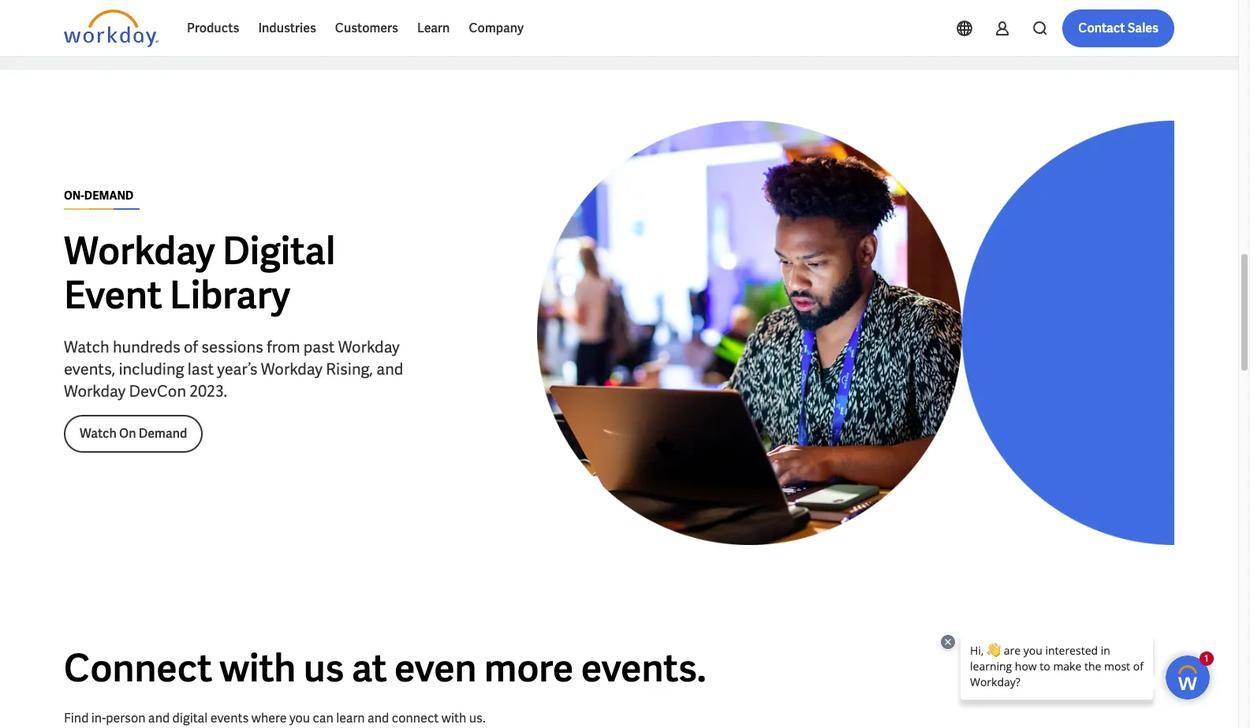 Task type: describe. For each thing, give the bounding box(es) containing it.
company
[[469, 20, 524, 36]]

workday up rising,
[[338, 337, 400, 357]]

connect with us at even more events.
[[64, 644, 707, 693]]

and right learn
[[368, 710, 389, 727]]

past
[[304, 337, 335, 357]]

industries button
[[249, 9, 326, 47]]

find in-person and digital events where you can learn and connect with us.
[[64, 710, 486, 727]]

learn
[[336, 710, 365, 727]]

connect
[[392, 710, 439, 727]]

go to the homepage image
[[64, 9, 159, 47]]

events.
[[581, 644, 707, 693]]

sessions
[[201, 337, 263, 357]]

digital
[[173, 710, 208, 727]]

and inside watch hundreds of sessions from past workday events, including last year's workday rising, and workday devcon 2023.
[[377, 359, 404, 380]]

man looking at laptop computer. image
[[537, 120, 1175, 546]]

us.
[[469, 710, 486, 727]]

person
[[106, 710, 146, 727]]

customers
[[335, 20, 398, 36]]

from
[[267, 337, 300, 357]]

watch for watch hundreds of sessions from past workday events, including last year's workday rising, and workday devcon 2023.
[[64, 337, 109, 357]]

products button
[[178, 9, 249, 47]]

event
[[64, 271, 162, 320]]

even
[[395, 644, 477, 693]]

can
[[313, 710, 334, 727]]

last
[[188, 359, 214, 380]]

0 horizontal spatial with
[[220, 644, 296, 693]]

hundreds
[[113, 337, 181, 357]]

customers button
[[326, 9, 408, 47]]

learn button
[[408, 9, 460, 47]]

us
[[304, 644, 344, 693]]

more
[[485, 644, 574, 693]]

2023.
[[190, 381, 227, 402]]

at
[[352, 644, 387, 693]]



Task type: vqa. For each thing, say whether or not it's contained in the screenshot.
The in Decreases The Costs Of Maintaining Multiple Point Solutions And Gains Operational Efficiencies With
no



Task type: locate. For each thing, give the bounding box(es) containing it.
workday down demand
[[64, 226, 215, 275]]

watch for watch on demand
[[80, 425, 117, 442]]

on-demand
[[64, 189, 134, 203]]

watch up events,
[[64, 337, 109, 357]]

contact
[[1079, 20, 1126, 36]]

1 vertical spatial watch
[[80, 425, 117, 442]]

with left us. at the left
[[442, 710, 467, 727]]

workday inside workday digital event library
[[64, 226, 215, 275]]

events,
[[64, 359, 115, 380]]

find
[[64, 710, 89, 727]]

digital
[[223, 226, 336, 275]]

watch on demand link
[[64, 415, 203, 453]]

contact sales link
[[1063, 9, 1175, 47]]

1 horizontal spatial with
[[442, 710, 467, 727]]

on
[[119, 425, 136, 442]]

workday digital event library
[[64, 226, 336, 320]]

including
[[119, 359, 184, 380]]

sales
[[1128, 20, 1159, 36]]

watch inside watch on demand link
[[80, 425, 117, 442]]

watch left on
[[80, 425, 117, 442]]

workday down events,
[[64, 381, 126, 402]]

workday down the 'from'
[[261, 359, 323, 380]]

watch
[[64, 337, 109, 357], [80, 425, 117, 442]]

year's
[[217, 359, 258, 380]]

and right rising,
[[377, 359, 404, 380]]

demand
[[84, 189, 134, 203]]

library
[[170, 271, 290, 320]]

and left the digital on the bottom left of page
[[148, 710, 170, 727]]

1 vertical spatial with
[[442, 710, 467, 727]]

connect
[[64, 644, 212, 693]]

devcon
[[129, 381, 186, 402]]

in-
[[91, 710, 106, 727]]

with
[[220, 644, 296, 693], [442, 710, 467, 727]]

events
[[211, 710, 249, 727]]

on-
[[64, 189, 84, 203]]

industries
[[258, 20, 316, 36]]

watch inside watch hundreds of sessions from past workday events, including last year's workday rising, and workday devcon 2023.
[[64, 337, 109, 357]]

company button
[[460, 9, 533, 47]]

workday
[[64, 226, 215, 275], [338, 337, 400, 357], [261, 359, 323, 380], [64, 381, 126, 402]]

contact sales
[[1079, 20, 1159, 36]]

where
[[252, 710, 287, 727]]

you
[[290, 710, 310, 727]]

and
[[377, 359, 404, 380], [148, 710, 170, 727], [368, 710, 389, 727]]

learn
[[417, 20, 450, 36]]

demand
[[139, 425, 187, 442]]

with up the where on the bottom of the page
[[220, 644, 296, 693]]

0 vertical spatial with
[[220, 644, 296, 693]]

0 vertical spatial watch
[[64, 337, 109, 357]]

products
[[187, 20, 239, 36]]

of
[[184, 337, 198, 357]]

watch on demand
[[80, 425, 187, 442]]

rising,
[[326, 359, 373, 380]]

watch hundreds of sessions from past workday events, including last year's workday rising, and workday devcon 2023.
[[64, 337, 404, 402]]



